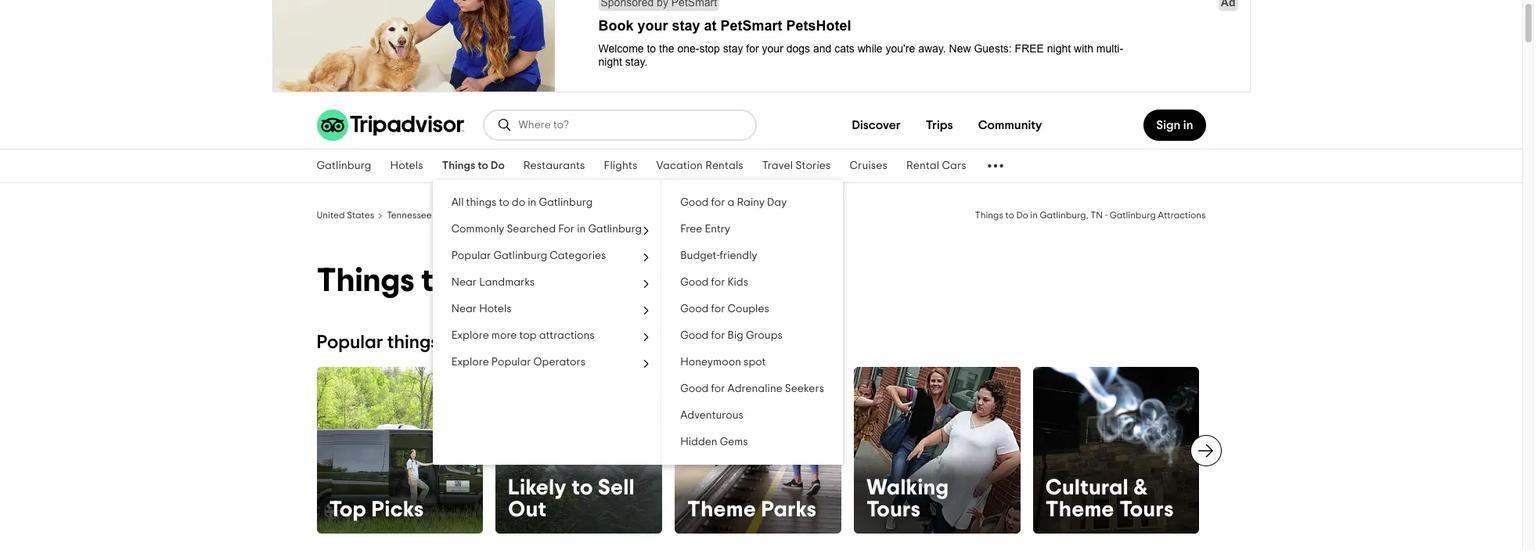 Task type: describe. For each thing, give the bounding box(es) containing it.
tn
[[1091, 211, 1103, 220]]

theme inside cultural & theme tours
[[1045, 499, 1114, 521]]

rental cars
[[906, 160, 967, 171]]

do left the "gatlinburg,"
[[1016, 211, 1028, 220]]

things up 'all'
[[442, 160, 475, 171]]

good for good for a rainy day
[[680, 197, 709, 208]]

operators
[[534, 357, 586, 368]]

couples
[[728, 304, 769, 315]]

0 vertical spatial things to do in gatlinburg
[[594, 211, 705, 220]]

sell
[[598, 477, 635, 499]]

a
[[728, 197, 734, 208]]

popular for popular gatlinburg categories
[[451, 250, 491, 261]]

do for popular things to do
[[465, 333, 488, 352]]

good for couples link
[[662, 296, 843, 322]]

united states
[[317, 211, 374, 220]]

vacation rentals
[[656, 160, 743, 171]]

budget-friendly
[[680, 250, 757, 261]]

kids
[[728, 277, 748, 288]]

tripadvisor image
[[317, 110, 464, 141]]

vacation rentals link
[[647, 150, 753, 182]]

near for near landmarks
[[451, 277, 477, 288]]

adrenaline
[[728, 384, 783, 394]]

states
[[347, 211, 374, 220]]

2 vertical spatial popular
[[491, 357, 531, 368]]

cruises link
[[840, 150, 897, 182]]

for for kids
[[711, 277, 725, 288]]

explore for explore more top attractions
[[451, 330, 489, 341]]

trips
[[926, 119, 953, 131]]

out
[[508, 499, 547, 521]]

gatlinburg,
[[1040, 211, 1088, 220]]

for for big
[[711, 330, 725, 341]]

tours inside walking tours
[[866, 499, 921, 521]]

for for a
[[711, 197, 725, 208]]

travel stories
[[762, 160, 831, 171]]

sevier county
[[464, 211, 523, 220]]

flights
[[604, 160, 638, 171]]

advertisement region
[[0, 0, 1522, 95]]

honeymoon spot link
[[662, 349, 843, 376]]

for for adrenaline
[[711, 384, 725, 394]]

walking
[[866, 477, 949, 499]]

things to do in gatlinburg, tn - gatlinburg attractions
[[975, 211, 1206, 220]]

all things to do in gatlinburg
[[451, 197, 593, 208]]

good for good for adrenaline seekers
[[680, 384, 709, 394]]

adventurous link
[[662, 402, 843, 429]]

gatlinburg inside popular gatlinburg categories button
[[493, 250, 547, 261]]

to up near hotels
[[421, 265, 452, 297]]

in up searched
[[528, 197, 536, 208]]

tours inside cultural & theme tours
[[1120, 499, 1174, 521]]

honeymoon
[[680, 357, 741, 368]]

tennessee (tn)
[[387, 211, 451, 220]]

to left the "gatlinburg,"
[[1005, 211, 1014, 220]]

explore for explore popular operators
[[451, 357, 489, 368]]

restaurants
[[524, 160, 585, 171]]

for for couples
[[711, 304, 725, 315]]

to inside things to do link
[[478, 160, 488, 171]]

flights link
[[594, 150, 647, 182]]

free
[[680, 224, 702, 235]]

explore more top attractions
[[451, 330, 595, 341]]

in left the "gatlinburg,"
[[1030, 211, 1038, 220]]

popular for popular things to do
[[317, 333, 383, 352]]

cultural
[[1045, 477, 1129, 499]]

near hotels
[[451, 304, 512, 315]]

searched
[[507, 224, 556, 235]]

good for good for big groups
[[680, 330, 709, 341]]

sign in link
[[1144, 110, 1206, 141]]

all
[[451, 197, 464, 208]]

near landmarks
[[451, 277, 535, 288]]

things for all
[[466, 197, 497, 208]]

popular things to do
[[317, 333, 488, 352]]

gatlinburg link
[[307, 150, 381, 182]]

good for kids
[[680, 277, 748, 288]]

next image
[[1196, 442, 1215, 460]]

community
[[978, 119, 1042, 131]]

friendly
[[720, 250, 757, 261]]

to down flights at the left top of page
[[625, 211, 634, 220]]

united states link
[[317, 208, 374, 221]]

things down states
[[317, 265, 414, 297]]

free entry
[[680, 224, 730, 235]]

in right sign
[[1183, 119, 1193, 131]]

rental
[[906, 160, 939, 171]]

sign
[[1156, 119, 1181, 131]]

tennessee
[[387, 211, 432, 220]]

gatlinburg down categories
[[539, 265, 698, 297]]

attractions
[[1158, 211, 1206, 220]]

rentals
[[705, 160, 743, 171]]

top picks
[[329, 499, 424, 521]]

good for adrenaline seekers
[[680, 384, 824, 394]]

do up near hotels
[[459, 265, 500, 297]]

good for good for kids
[[680, 277, 709, 288]]



Task type: locate. For each thing, give the bounding box(es) containing it.
likely to sell out
[[508, 477, 635, 521]]

stories
[[796, 160, 831, 171]]

2 good from the top
[[680, 277, 709, 288]]

to up county
[[499, 197, 509, 208]]

gatlinburg inside commonly searched for in gatlinburg button
[[588, 224, 642, 235]]

walking tours
[[866, 477, 949, 521]]

0 vertical spatial explore
[[451, 330, 489, 341]]

hidden gems link
[[662, 429, 843, 456]]

adventurous
[[680, 410, 743, 421]]

&
[[1134, 477, 1148, 499]]

4 for from the top
[[711, 330, 725, 341]]

1 horizontal spatial theme
[[1045, 499, 1114, 521]]

to inside "all things to do in gatlinburg" link
[[499, 197, 509, 208]]

good down the 'honeymoon'
[[680, 384, 709, 394]]

do for all things to do in gatlinburg
[[512, 197, 525, 208]]

gatlinburg up free
[[659, 211, 705, 220]]

1 vertical spatial hotels
[[479, 304, 512, 315]]

theme parks
[[687, 499, 817, 521]]

1 vertical spatial things
[[387, 333, 439, 352]]

for
[[711, 197, 725, 208], [711, 277, 725, 288], [711, 304, 725, 315], [711, 330, 725, 341], [711, 384, 725, 394]]

1 horizontal spatial do
[[512, 197, 525, 208]]

1 horizontal spatial things
[[466, 197, 497, 208]]

good inside 'link'
[[680, 197, 709, 208]]

discover
[[852, 119, 901, 131]]

2 near from the top
[[451, 304, 477, 315]]

3 good from the top
[[680, 304, 709, 315]]

explore popular operators
[[451, 357, 586, 368]]

things to do in gatlinburg down popular gatlinburg categories
[[317, 265, 698, 297]]

in down popular gatlinburg categories
[[507, 265, 533, 297]]

0 horizontal spatial do
[[465, 333, 488, 352]]

to left sell
[[572, 477, 593, 499]]

united
[[317, 211, 345, 220]]

gatlinburg up categories
[[588, 224, 642, 235]]

1 theme from the left
[[687, 499, 756, 521]]

2 theme from the left
[[1045, 499, 1114, 521]]

explore
[[451, 330, 489, 341], [451, 357, 489, 368]]

gatlinburg inside "all things to do in gatlinburg" link
[[539, 197, 593, 208]]

gatlinburg inside gatlinburg link
[[317, 160, 371, 171]]

theme parks link
[[675, 367, 841, 534]]

for inside 'link'
[[711, 197, 725, 208]]

2 for from the top
[[711, 277, 725, 288]]

good up free
[[680, 197, 709, 208]]

for left kids
[[711, 277, 725, 288]]

big
[[728, 330, 743, 341]]

1 near from the top
[[451, 277, 477, 288]]

gatlinburg down searched
[[493, 250, 547, 261]]

for left big
[[711, 330, 725, 341]]

gatlinburg right -
[[1110, 211, 1156, 220]]

hotels inside button
[[479, 304, 512, 315]]

things
[[442, 160, 475, 171], [594, 211, 623, 220], [975, 211, 1003, 220], [317, 265, 414, 297]]

things
[[466, 197, 497, 208], [387, 333, 439, 352]]

all things to do in gatlinburg link
[[433, 189, 661, 216]]

do left more
[[465, 333, 488, 352]]

commonly
[[451, 224, 504, 235]]

top picks link
[[317, 367, 483, 534]]

1 vertical spatial do
[[465, 333, 488, 352]]

0 vertical spatial do
[[512, 197, 525, 208]]

to up sevier county link
[[478, 160, 488, 171]]

things to do in gatlinburg
[[594, 211, 705, 220], [317, 265, 698, 297]]

0 horizontal spatial theme
[[687, 499, 756, 521]]

travel stories link
[[753, 150, 840, 182]]

landmarks
[[479, 277, 535, 288]]

rainy
[[737, 197, 765, 208]]

Search search field
[[519, 118, 742, 132]]

walking tours link
[[854, 367, 1020, 534]]

do down flights link
[[636, 211, 648, 220]]

vacation
[[656, 160, 703, 171]]

near up near hotels
[[451, 277, 477, 288]]

cars
[[942, 160, 967, 171]]

None search field
[[484, 111, 755, 139]]

in right for
[[577, 224, 586, 235]]

gatlinburg up for
[[539, 197, 593, 208]]

good for good for couples
[[680, 304, 709, 315]]

entry
[[705, 224, 730, 235]]

good inside "link"
[[680, 304, 709, 315]]

2 explore from the top
[[451, 357, 489, 368]]

free entry link
[[662, 216, 843, 243]]

near down near landmarks
[[451, 304, 477, 315]]

0 horizontal spatial things
[[387, 333, 439, 352]]

(tn)
[[434, 211, 451, 220]]

popular gatlinburg categories button
[[433, 243, 661, 269]]

1 vertical spatial things to do in gatlinburg
[[317, 265, 698, 297]]

sevier county link
[[464, 208, 523, 221]]

more
[[491, 330, 517, 341]]

near
[[451, 277, 477, 288], [451, 304, 477, 315]]

1 good from the top
[[680, 197, 709, 208]]

1 tours from the left
[[866, 499, 921, 521]]

tennessee (tn) link
[[387, 208, 451, 221]]

search image
[[497, 117, 512, 133]]

cultural & theme tours
[[1045, 477, 1174, 521]]

for left "a" at top
[[711, 197, 725, 208]]

top
[[519, 330, 537, 341]]

0 vertical spatial hotels
[[390, 160, 423, 171]]

day
[[767, 197, 787, 208]]

for down good for kids
[[711, 304, 725, 315]]

likely
[[508, 477, 567, 499]]

1 for from the top
[[711, 197, 725, 208]]

1 vertical spatial explore
[[451, 357, 489, 368]]

near for near hotels
[[451, 304, 477, 315]]

likely to sell out link
[[496, 367, 662, 534]]

near landmarks button
[[433, 269, 661, 296]]

in down vacation
[[650, 211, 657, 220]]

hidden
[[680, 437, 717, 448]]

3 for from the top
[[711, 304, 725, 315]]

cultural & theme tours link
[[1033, 367, 1200, 534]]

2 tours from the left
[[1120, 499, 1174, 521]]

things for popular
[[387, 333, 439, 352]]

theme left &
[[1045, 499, 1114, 521]]

do up county
[[512, 197, 525, 208]]

sign in
[[1156, 119, 1193, 131]]

gatlinburg
[[317, 160, 371, 171], [539, 197, 593, 208], [659, 211, 705, 220], [1110, 211, 1156, 220], [588, 224, 642, 235], [493, 250, 547, 261], [539, 265, 698, 297]]

1 explore from the top
[[451, 330, 489, 341]]

budget-
[[680, 250, 720, 261]]

popular
[[451, 250, 491, 261], [317, 333, 383, 352], [491, 357, 531, 368]]

gatlinburg up 'united states' link
[[317, 160, 371, 171]]

things down flights at the left top of page
[[594, 211, 623, 220]]

hidden gems
[[680, 437, 748, 448]]

hotels down tripadvisor image
[[390, 160, 423, 171]]

good down good for kids
[[680, 304, 709, 315]]

seekers
[[785, 384, 824, 394]]

0 horizontal spatial hotels
[[390, 160, 423, 171]]

theme left parks
[[687, 499, 756, 521]]

good down "budget-"
[[680, 277, 709, 288]]

good for a rainy day
[[680, 197, 787, 208]]

parks
[[761, 499, 817, 521]]

discover button
[[839, 110, 913, 141]]

1 horizontal spatial tours
[[1120, 499, 1174, 521]]

5 good from the top
[[680, 384, 709, 394]]

good for big groups link
[[662, 322, 843, 349]]

for down honeymoon spot
[[711, 384, 725, 394]]

hotels
[[390, 160, 423, 171], [479, 304, 512, 315]]

in inside button
[[577, 224, 586, 235]]

good up the 'honeymoon'
[[680, 330, 709, 341]]

spot
[[744, 357, 766, 368]]

popular gatlinburg categories
[[451, 250, 606, 261]]

0 vertical spatial things
[[466, 197, 497, 208]]

1 vertical spatial near
[[451, 304, 477, 315]]

4 good from the top
[[680, 330, 709, 341]]

travel
[[762, 160, 793, 171]]

honeymoon spot
[[680, 357, 766, 368]]

county
[[492, 211, 523, 220]]

picks
[[372, 499, 424, 521]]

cruises
[[850, 160, 888, 171]]

categories
[[550, 250, 606, 261]]

trips button
[[913, 110, 966, 141]]

things to do link
[[433, 150, 514, 182]]

rental cars link
[[897, 150, 976, 182]]

0 horizontal spatial tours
[[866, 499, 921, 521]]

1 vertical spatial popular
[[317, 333, 383, 352]]

good for a rainy day link
[[662, 189, 843, 216]]

hotels link
[[381, 150, 433, 182]]

for inside "link"
[[711, 304, 725, 315]]

commonly searched for in gatlinburg button
[[433, 216, 661, 243]]

for
[[558, 224, 575, 235]]

near hotels button
[[433, 296, 661, 322]]

1 horizontal spatial hotels
[[479, 304, 512, 315]]

near inside near hotels button
[[451, 304, 477, 315]]

restaurants link
[[514, 150, 594, 182]]

to down near hotels
[[443, 333, 461, 352]]

good for couples
[[680, 304, 769, 315]]

good for kids link
[[662, 269, 843, 296]]

hotels down near landmarks
[[479, 304, 512, 315]]

explore more top attractions button
[[433, 322, 661, 349]]

things down rental cars link at the right
[[975, 211, 1003, 220]]

-
[[1105, 211, 1108, 220]]

sevier
[[464, 211, 490, 220]]

budget-friendly link
[[662, 243, 843, 269]]

do down 'search' image
[[491, 160, 505, 171]]

good for big groups
[[680, 330, 783, 341]]

0 vertical spatial popular
[[451, 250, 491, 261]]

5 for from the top
[[711, 384, 725, 394]]

things to do in gatlinburg up free
[[594, 211, 705, 220]]

good
[[680, 197, 709, 208], [680, 277, 709, 288], [680, 304, 709, 315], [680, 330, 709, 341], [680, 384, 709, 394]]

0 vertical spatial near
[[451, 277, 477, 288]]

previous image
[[307, 442, 326, 460]]

to inside likely to sell out
[[572, 477, 593, 499]]

to
[[478, 160, 488, 171], [499, 197, 509, 208], [625, 211, 634, 220], [1005, 211, 1014, 220], [421, 265, 452, 297], [443, 333, 461, 352], [572, 477, 593, 499]]

near inside the near landmarks button
[[451, 277, 477, 288]]

attractions
[[539, 330, 595, 341]]



Task type: vqa. For each thing, say whether or not it's contained in the screenshot.
2nd the for
yes



